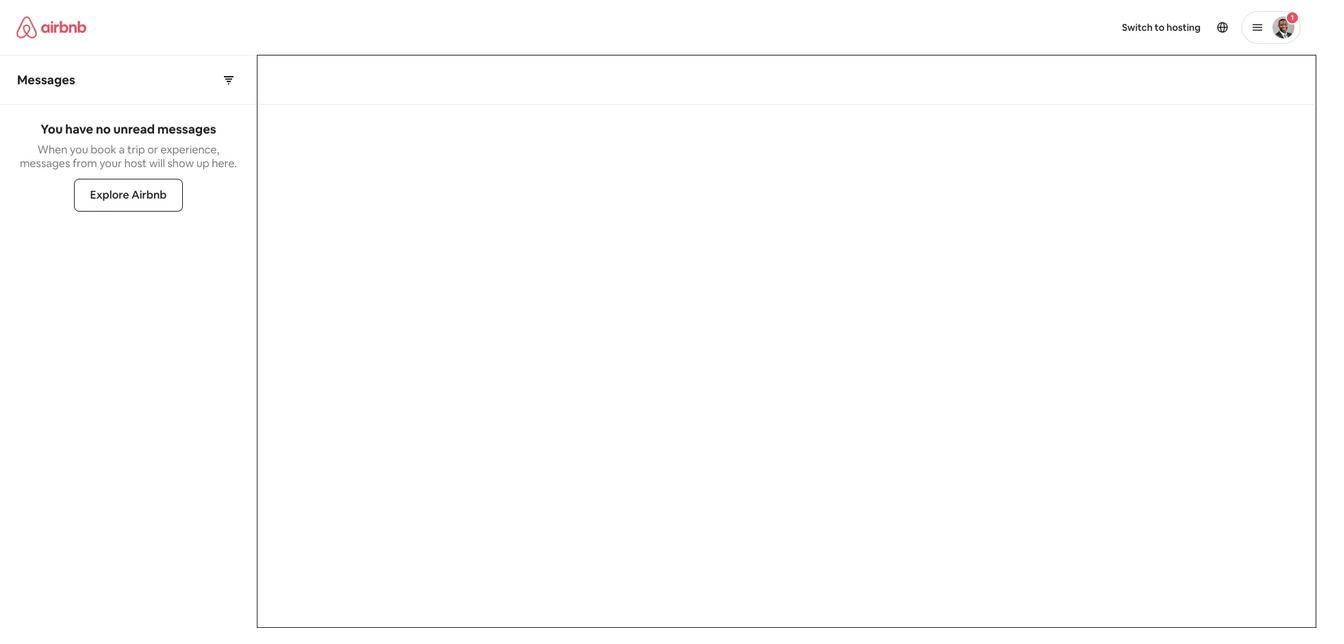 Task type: vqa. For each thing, say whether or not it's contained in the screenshot.
up
yes



Task type: locate. For each thing, give the bounding box(es) containing it.
host
[[124, 156, 147, 171]]

1
[[1291, 13, 1294, 22]]

explore airbnb
[[90, 188, 167, 202]]

messages up experience, on the top
[[157, 121, 216, 137]]

experience,
[[160, 143, 219, 157]]

messages down the you
[[20, 156, 70, 171]]

filter conversations. current filter: all conversations image
[[223, 74, 234, 85]]

no
[[96, 121, 111, 137]]

messages
[[157, 121, 216, 137], [20, 156, 70, 171]]

messaging page main contents element
[[0, 55, 1317, 628]]

airbnb
[[132, 188, 167, 202]]

1 vertical spatial messages
[[20, 156, 70, 171]]

here.
[[212, 156, 237, 171]]

1 horizontal spatial messages
[[157, 121, 216, 137]]

0 vertical spatial messages
[[157, 121, 216, 137]]

explore airbnb link
[[74, 179, 183, 212]]

you have no unread messages when you book a trip or experience, messages from your host will show up here.
[[20, 121, 237, 171]]

hosting
[[1167, 21, 1201, 34]]

unread
[[113, 121, 155, 137]]

switch to hosting link
[[1114, 13, 1209, 42]]

switch
[[1122, 21, 1153, 34]]

trip
[[127, 143, 145, 157]]

profile element
[[675, 0, 1301, 55]]



Task type: describe. For each thing, give the bounding box(es) containing it.
0 horizontal spatial messages
[[20, 156, 70, 171]]

have
[[65, 121, 93, 137]]

a
[[119, 143, 125, 157]]

book
[[91, 143, 116, 157]]

or
[[147, 143, 158, 157]]

show
[[167, 156, 194, 171]]

to
[[1155, 21, 1165, 34]]

when
[[38, 143, 67, 157]]

messages
[[17, 72, 75, 87]]

up
[[196, 156, 209, 171]]

will
[[149, 156, 165, 171]]

from
[[73, 156, 97, 171]]

switch to hosting
[[1122, 21, 1201, 34]]

you
[[70, 143, 88, 157]]

explore
[[90, 188, 129, 202]]

your
[[99, 156, 122, 171]]

you
[[41, 121, 63, 137]]

1 button
[[1242, 11, 1301, 44]]



